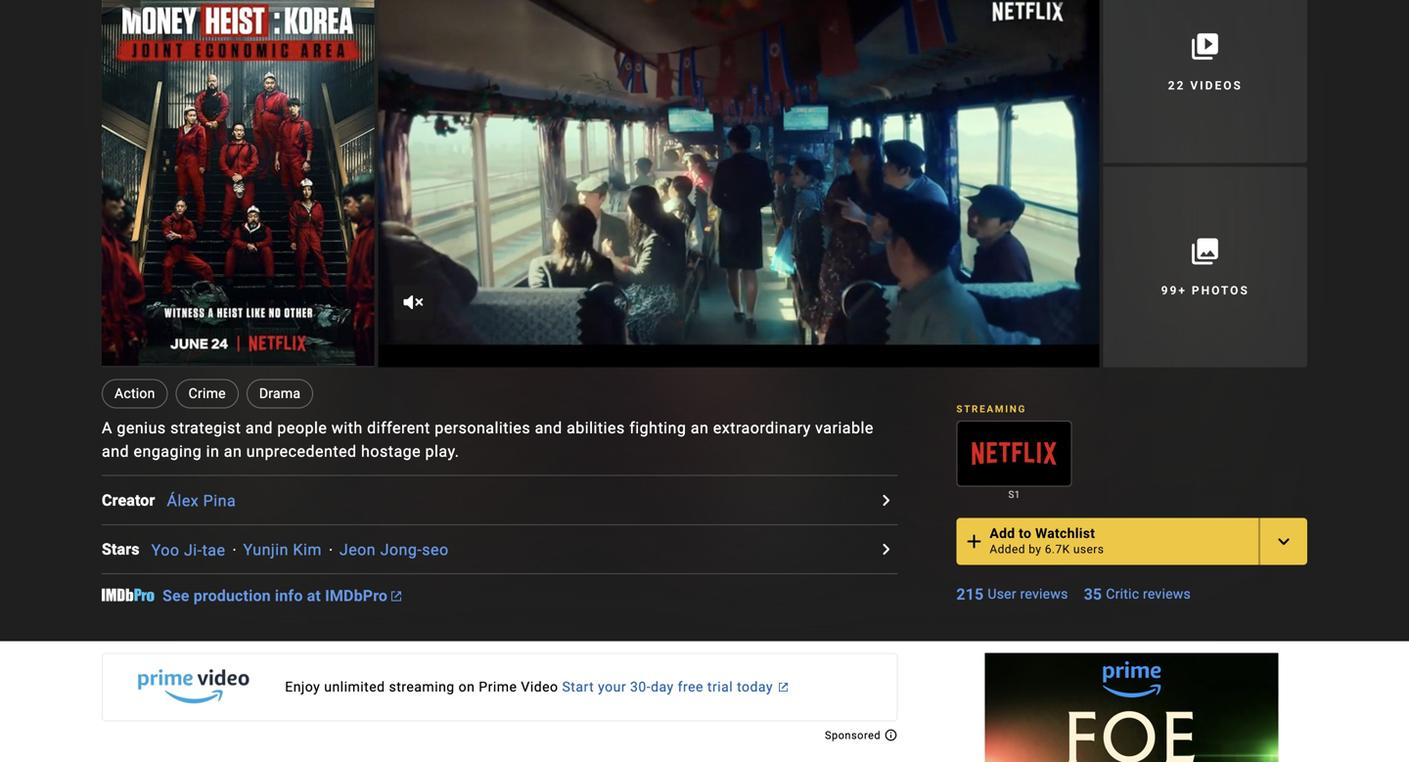Task type: describe. For each thing, give the bounding box(es) containing it.
jeon jong-seo
[[340, 541, 449, 560]]

reviews for 215
[[1021, 586, 1069, 603]]

crime
[[189, 386, 226, 402]]

s1 group
[[957, 421, 1073, 503]]

215
[[957, 585, 984, 604]]

added
[[990, 543, 1026, 557]]

22
[[1169, 79, 1186, 93]]

today
[[737, 680, 774, 696]]

add
[[990, 526, 1016, 542]]

see
[[163, 587, 190, 606]]

yunjin kim button
[[243, 541, 322, 560]]

99+
[[1162, 284, 1188, 298]]

30-
[[631, 680, 651, 696]]

at
[[307, 587, 321, 606]]

a genius strategist and people with different personalities and abilities fighting an extraordinary variable and engaging in an unprecedented hostage play. image
[[378, 0, 1100, 368]]

start your 30-day free trial today link
[[102, 654, 898, 722]]

with
[[332, 419, 363, 438]]

sponsored
[[825, 730, 885, 742]]

22 videos button
[[1104, 0, 1308, 163]]

fighting
[[630, 419, 687, 438]]

production
[[194, 587, 271, 606]]

unprecedented
[[247, 443, 357, 461]]

kim
[[293, 541, 322, 560]]

99+ photos
[[1162, 284, 1250, 298]]

yoo
[[151, 541, 180, 560]]

35
[[1084, 585, 1103, 604]]

see full cast and crew image for creator
[[875, 489, 898, 512]]

action button
[[102, 380, 168, 409]]

abilities
[[567, 419, 625, 438]]

see production info at imdbpro
[[163, 587, 388, 606]]

pina
[[203, 492, 236, 511]]

a
[[102, 419, 113, 438]]

1 horizontal spatial an
[[691, 419, 709, 438]]

a genius strategist and people with different personalities and abilities fighting an extraordinary variable and engaging in an unprecedented hostage play.
[[102, 419, 874, 461]]

free
[[678, 680, 704, 696]]

s1
[[1009, 489, 1021, 501]]

yunjin kim
[[243, 541, 322, 560]]

videos
[[1191, 79, 1243, 93]]

99+ photos button
[[1104, 167, 1308, 368]]

ji-
[[184, 541, 202, 560]]

streaming
[[957, 403, 1027, 415]]

0 horizontal spatial and
[[102, 443, 129, 461]]

add image
[[963, 530, 986, 554]]

6.7k
[[1046, 543, 1071, 557]]

strategist
[[170, 419, 241, 438]]

video player application
[[378, 0, 1100, 368]]

yunjin
[[243, 541, 289, 560]]

álex pina button
[[167, 492, 236, 511]]

users
[[1074, 543, 1105, 557]]

video autoplay preference image
[[1059, 0, 1082, 3]]

drama
[[259, 386, 301, 402]]

genius
[[117, 419, 166, 438]]



Task type: locate. For each thing, give the bounding box(es) containing it.
to
[[1019, 526, 1032, 542]]

your
[[598, 680, 627, 696]]

see full cast and crew image
[[875, 489, 898, 512], [875, 538, 898, 562]]

1 reviews from the left
[[1021, 586, 1069, 603]]

engaging
[[134, 443, 202, 461]]

1 horizontal spatial reviews
[[1144, 586, 1192, 603]]

watchlist
[[1036, 526, 1096, 542]]

by
[[1029, 543, 1042, 557]]

drama button
[[247, 380, 314, 409]]

an right in
[[224, 443, 242, 461]]

an right fighting
[[691, 419, 709, 438]]

creator button
[[102, 489, 167, 512]]

group
[[102, 0, 374, 368], [378, 0, 1100, 368], [957, 421, 1073, 487]]

creator
[[102, 491, 155, 510]]

seo
[[422, 541, 449, 560]]

2 see full cast and crew image from the top
[[875, 538, 898, 562]]

35 critic reviews
[[1084, 585, 1192, 604]]

and
[[246, 419, 273, 438], [535, 419, 563, 438], [102, 443, 129, 461]]

1 horizontal spatial and
[[246, 419, 273, 438]]

álex
[[167, 492, 199, 511]]

day
[[651, 680, 674, 696]]

in
[[206, 443, 220, 461]]

yoo ji-tae button
[[151, 541, 226, 560]]

watch official trailer element
[[378, 0, 1100, 368]]

hostage
[[361, 443, 421, 461]]

see production info at imdbpro button
[[163, 587, 402, 611]]

launch inline image
[[392, 592, 402, 602]]

add to watchlist image
[[102, 0, 141, 17]]

0 horizontal spatial reviews
[[1021, 586, 1069, 603]]

start your 30-day free trial today
[[563, 680, 774, 696]]

reviews right user
[[1021, 586, 1069, 603]]

215 user reviews
[[957, 585, 1069, 604]]

action
[[115, 386, 155, 402]]

2 horizontal spatial and
[[535, 419, 563, 438]]

play.
[[426, 443, 460, 461]]

s1 link
[[957, 487, 1073, 503]]

reviews
[[1021, 586, 1069, 603], [1144, 586, 1192, 603]]

volume off image
[[402, 291, 425, 314]]

critic
[[1107, 586, 1140, 603]]

crime button
[[176, 380, 239, 409]]

money heist: korea - joint economic area (2022) image
[[102, 0, 374, 366]]

user
[[988, 586, 1017, 603]]

start
[[563, 680, 594, 696]]

and down a
[[102, 443, 129, 461]]

variable
[[816, 419, 874, 438]]

add to watchlist added by 6.7k users
[[990, 526, 1105, 557]]

personalities
[[435, 419, 531, 438]]

reviews inside 35 critic reviews
[[1144, 586, 1192, 603]]

and left abilities
[[535, 419, 563, 438]]

stars button
[[102, 538, 151, 562]]

reviews inside 215 user reviews
[[1021, 586, 1069, 603]]

imdbpro
[[325, 587, 388, 606]]

0 vertical spatial an
[[691, 419, 709, 438]]

an
[[691, 419, 709, 438], [224, 443, 242, 461]]

add title to another list image
[[1273, 530, 1296, 554]]

0 vertical spatial see full cast and crew image
[[875, 489, 898, 512]]

extraordinary
[[714, 419, 811, 438]]

reviews right critic
[[1144, 586, 1192, 603]]

see full cast and crew image for stars
[[875, 538, 898, 562]]

álex pina
[[167, 492, 236, 511]]

different
[[367, 419, 431, 438]]

and down drama button
[[246, 419, 273, 438]]

jeon
[[340, 541, 376, 560]]

trial
[[708, 680, 734, 696]]

photos
[[1193, 284, 1250, 298]]

1 see full cast and crew image from the top
[[875, 489, 898, 512]]

1 vertical spatial see full cast and crew image
[[875, 538, 898, 562]]

1 vertical spatial an
[[224, 443, 242, 461]]

jong-
[[380, 541, 422, 560]]

2 reviews from the left
[[1144, 586, 1192, 603]]

22 videos
[[1169, 79, 1243, 93]]

jeon jong-seo button
[[340, 541, 449, 560]]

watch on netflix image
[[958, 422, 1072, 486]]

people
[[277, 419, 327, 438]]

yoo ji-tae
[[151, 541, 226, 560]]

tae
[[202, 541, 226, 560]]

reviews for 35
[[1144, 586, 1192, 603]]

0 horizontal spatial an
[[224, 443, 242, 461]]

info
[[275, 587, 303, 606]]

stars
[[102, 541, 140, 559]]



Task type: vqa. For each thing, say whether or not it's contained in the screenshot.
Company
no



